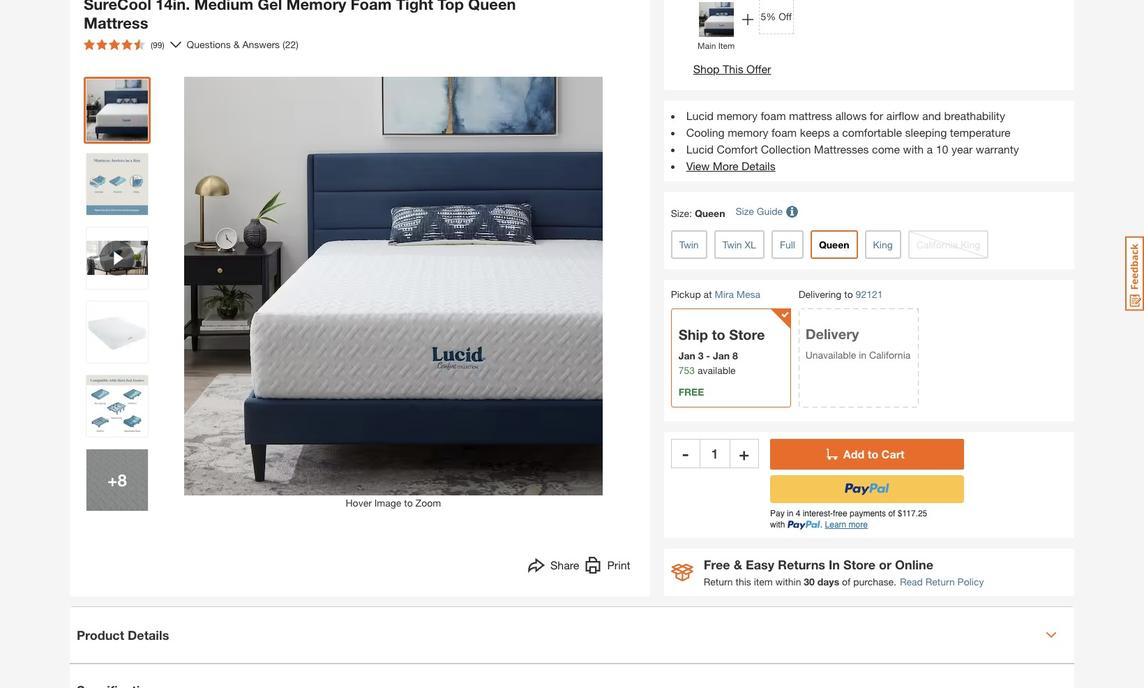 Task type: describe. For each thing, give the bounding box(es) containing it.
ship
[[679, 327, 708, 343]]

size : queen
[[671, 207, 726, 219]]

twin button
[[671, 230, 708, 259]]

main item
[[698, 40, 735, 51]]

queen inside queen button
[[819, 238, 850, 250]]

mesa
[[737, 288, 761, 300]]

delivery unavailable in california
[[806, 326, 911, 361]]

full
[[780, 238, 796, 250]]

1 return from the left
[[704, 576, 733, 588]]

more
[[713, 159, 739, 172]]

white lucid comfort collection mattresses lucc14qq45mf 1d.3 image
[[87, 375, 148, 437]]

lucid memory foam mattress allows for airflow and breathability cooling memory foam keeps a comfortable sleeping temperature lucid comfort collection mattresses come with a 10 year warranty view more details
[[687, 109, 1020, 172]]

caret image
[[1046, 630, 1058, 641]]

+ button
[[730, 439, 759, 469]]

1 king from the left
[[874, 238, 893, 250]]

store inside free & easy returns in store or online return this item within 30 days of purchase. read return policy
[[844, 557, 876, 573]]

size for size : queen
[[671, 207, 690, 219]]

within
[[776, 576, 802, 588]]

+ 8
[[108, 470, 127, 490]]

delivering to 92121
[[799, 288, 883, 300]]

top
[[438, 0, 464, 13]]

xl
[[745, 238, 757, 250]]

image
[[375, 497, 402, 508]]

mattresses
[[814, 142, 870, 155]]

mattress
[[789, 109, 833, 122]]

size for size guide
[[736, 205, 755, 217]]

30
[[804, 576, 815, 588]]

free
[[679, 386, 705, 398]]

shop
[[694, 62, 720, 75]]

white lucid comfort collection mattresses lucc14qq45mf a0.2 image
[[87, 301, 148, 363]]

questions & answers (22)
[[187, 38, 299, 50]]

share button
[[528, 557, 580, 577]]

hover image to zoom button
[[184, 76, 603, 510]]

8 inside the ship to store jan 3 - jan 8 753 available
[[733, 350, 738, 362]]

feedback link image
[[1126, 236, 1145, 311]]

mira mesa button
[[715, 288, 761, 300]]

breathability
[[945, 109, 1006, 122]]

add to cart
[[844, 448, 905, 461]]

sleeping
[[906, 125, 948, 139]]

92121 link
[[856, 287, 883, 302]]

zoom
[[416, 497, 441, 508]]

2 return from the left
[[926, 576, 955, 588]]

1 horizontal spatial a
[[927, 142, 933, 155]]

details inside lucid memory foam mattress allows for airflow and breathability cooling memory foam keeps a comfortable sleeping temperature lucid comfort collection mattresses come with a 10 year warranty view more details
[[742, 159, 776, 172]]

2 jan from the left
[[713, 350, 730, 362]]

for
[[870, 109, 884, 122]]

come
[[873, 142, 901, 155]]

this
[[736, 576, 752, 588]]

gel
[[258, 0, 282, 13]]

offer
[[747, 62, 772, 75]]

ship to store jan 3 - jan 8 753 available
[[679, 327, 765, 377]]

in
[[829, 557, 840, 573]]

5%
[[761, 10, 776, 22]]

hover image to zoom
[[346, 497, 441, 508]]

& for easy
[[734, 557, 743, 573]]

(22)
[[283, 38, 299, 50]]

queen button
[[811, 230, 858, 259]]

add to cart button
[[770, 439, 964, 470]]

white lucid comfort collection mattresses lucc14qq45mf e1.1 image
[[87, 153, 148, 215]]

easy
[[746, 557, 775, 573]]

product details button
[[70, 608, 1075, 663]]

6316305876112 image
[[87, 227, 148, 289]]

view more details link
[[687, 159, 776, 172]]

queen inside surecool 14in. medium gel memory foam tight top queen mattress
[[468, 0, 516, 13]]

item
[[754, 576, 773, 588]]

2 lucid from the top
[[687, 142, 714, 155]]

year
[[952, 142, 973, 155]]

14in.
[[156, 0, 190, 13]]

california king button
[[909, 230, 989, 259]]

free & easy returns in store or online return this item within 30 days of purchase. read return policy
[[704, 557, 985, 588]]

online
[[896, 557, 934, 573]]

details inside button
[[128, 627, 169, 643]]

share
[[551, 558, 580, 571]]

icon image
[[671, 564, 694, 581]]

753
[[679, 365, 695, 377]]

comfortable
[[843, 125, 903, 139]]

pickup
[[671, 288, 701, 300]]

available
[[698, 365, 736, 377]]

item
[[719, 40, 735, 51]]

king button
[[865, 230, 902, 259]]

read return policy link
[[900, 575, 985, 589]]

twin xl button
[[715, 230, 765, 259]]

twin for twin
[[680, 238, 699, 250]]

this
[[723, 62, 744, 75]]

print button
[[585, 557, 631, 577]]

california inside delivery unavailable in california
[[870, 349, 911, 361]]

(99) link
[[78, 33, 181, 55]]

comfort
[[717, 142, 758, 155]]

twin xl
[[723, 238, 757, 250]]

shop this offer
[[694, 62, 772, 75]]

purchase.
[[854, 576, 897, 588]]

twin for twin xl
[[723, 238, 743, 250]]

or
[[880, 557, 892, 573]]

hover
[[346, 497, 372, 508]]

memory
[[286, 0, 346, 13]]

print
[[608, 558, 631, 571]]



Task type: locate. For each thing, give the bounding box(es) containing it.
product details
[[77, 627, 169, 643]]

twin
[[680, 238, 699, 250], [723, 238, 743, 250]]

+
[[740, 444, 750, 464], [108, 470, 118, 490]]

1 horizontal spatial queen
[[695, 207, 726, 219]]

keeps
[[800, 125, 830, 139]]

1 horizontal spatial twin
[[723, 238, 743, 250]]

& for answers
[[234, 38, 240, 50]]

0 vertical spatial foam
[[761, 109, 786, 122]]

promotion image image
[[699, 2, 734, 37]]

2 horizontal spatial queen
[[819, 238, 850, 250]]

1 vertical spatial a
[[927, 142, 933, 155]]

3
[[699, 350, 704, 362]]

add
[[844, 448, 865, 461]]

allows
[[836, 109, 867, 122]]

1 vertical spatial +
[[108, 470, 118, 490]]

details down comfort on the right of page
[[742, 159, 776, 172]]

warranty
[[976, 142, 1020, 155]]

1 horizontal spatial &
[[734, 557, 743, 573]]

collection
[[761, 142, 811, 155]]

None field
[[701, 439, 730, 469]]

0 horizontal spatial -
[[683, 444, 689, 464]]

california
[[917, 238, 959, 250], [870, 349, 911, 361]]

0 vertical spatial lucid
[[687, 109, 714, 122]]

1 horizontal spatial king
[[961, 238, 981, 250]]

2 twin from the left
[[723, 238, 743, 250]]

white lucid comfort collection mattresses lucc14qq45mf 64.0 image
[[87, 79, 148, 141]]

:
[[690, 207, 692, 219]]

white lucid comfort collection mattresses lucc14qq45mf 66.4 image
[[87, 449, 148, 511]]

off
[[779, 10, 792, 22]]

size up twin button
[[671, 207, 690, 219]]

california king
[[917, 238, 981, 250]]

medium
[[194, 0, 254, 13]]

details right product
[[128, 627, 169, 643]]

1 vertical spatial california
[[870, 349, 911, 361]]

1 horizontal spatial details
[[742, 159, 776, 172]]

main
[[698, 40, 716, 51]]

surecool 14in. medium gel memory foam tight top queen mattress
[[84, 0, 516, 32]]

unavailable
[[806, 349, 857, 361]]

8
[[733, 350, 738, 362], [118, 470, 127, 490]]

0 vertical spatial &
[[234, 38, 240, 50]]

- left + button
[[683, 444, 689, 464]]

0 horizontal spatial size
[[671, 207, 690, 219]]

0 horizontal spatial california
[[870, 349, 911, 361]]

lucid up view
[[687, 142, 714, 155]]

0 horizontal spatial a
[[834, 125, 840, 139]]

return right the "read"
[[926, 576, 955, 588]]

temperature
[[951, 125, 1011, 139]]

foam
[[351, 0, 392, 13]]

1 horizontal spatial size
[[736, 205, 755, 217]]

to for cart
[[868, 448, 879, 461]]

mattress
[[84, 14, 148, 32]]

0 horizontal spatial 8
[[118, 470, 127, 490]]

to inside button
[[868, 448, 879, 461]]

airflow
[[887, 109, 920, 122]]

to for 92121
[[845, 288, 854, 300]]

size guide button
[[736, 199, 801, 224]]

+ for + 8
[[108, 470, 118, 490]]

0 horizontal spatial jan
[[679, 350, 696, 362]]

queen right full
[[819, 238, 850, 250]]

california right in
[[870, 349, 911, 361]]

return down free
[[704, 576, 733, 588]]

twin left xl
[[723, 238, 743, 250]]

1 vertical spatial details
[[128, 627, 169, 643]]

2 vertical spatial queen
[[819, 238, 850, 250]]

1 horizontal spatial jan
[[713, 350, 730, 362]]

1 vertical spatial lucid
[[687, 142, 714, 155]]

- inside the ship to store jan 3 - jan 8 753 available
[[707, 350, 711, 362]]

1 vertical spatial 8
[[118, 470, 127, 490]]

0 vertical spatial -
[[707, 350, 711, 362]]

1 vertical spatial store
[[844, 557, 876, 573]]

california right "king" button
[[917, 238, 959, 250]]

& left answers
[[234, 38, 240, 50]]

lucid up cooling
[[687, 109, 714, 122]]

to right ship
[[712, 327, 726, 343]]

policy
[[958, 576, 985, 588]]

0 horizontal spatial +
[[108, 470, 118, 490]]

size left guide
[[736, 205, 755, 217]]

store inside the ship to store jan 3 - jan 8 753 available
[[730, 327, 765, 343]]

store up 'of'
[[844, 557, 876, 573]]

view
[[687, 159, 710, 172]]

to inside delivering to 92121
[[845, 288, 854, 300]]

5% off
[[761, 10, 792, 22]]

twin down :
[[680, 238, 699, 250]]

- button
[[671, 439, 701, 469]]

delivery
[[806, 326, 860, 342]]

mira
[[715, 288, 734, 300]]

1 horizontal spatial 8
[[733, 350, 738, 362]]

0 vertical spatial 8
[[733, 350, 738, 362]]

a
[[834, 125, 840, 139], [927, 142, 933, 155]]

store
[[730, 327, 765, 343], [844, 557, 876, 573]]

jan left 3
[[679, 350, 696, 362]]

size inside button
[[736, 205, 755, 217]]

0 vertical spatial a
[[834, 125, 840, 139]]

with
[[904, 142, 924, 155]]

a left '10'
[[927, 142, 933, 155]]

product
[[77, 627, 124, 643]]

0 vertical spatial memory
[[717, 109, 758, 122]]

0 vertical spatial california
[[917, 238, 959, 250]]

4.5 stars image
[[84, 39, 145, 50]]

& up this
[[734, 557, 743, 573]]

1 vertical spatial &
[[734, 557, 743, 573]]

0 horizontal spatial twin
[[680, 238, 699, 250]]

+ for +
[[740, 444, 750, 464]]

tight
[[396, 0, 433, 13]]

(99)
[[151, 39, 164, 50]]

1 twin from the left
[[680, 238, 699, 250]]

- right 3
[[707, 350, 711, 362]]

size
[[736, 205, 755, 217], [671, 207, 690, 219]]

queen
[[468, 0, 516, 13], [695, 207, 726, 219], [819, 238, 850, 250]]

queen right top
[[468, 0, 516, 13]]

to inside "button"
[[404, 497, 413, 508]]

1 jan from the left
[[679, 350, 696, 362]]

1 vertical spatial queen
[[695, 207, 726, 219]]

california inside button
[[917, 238, 959, 250]]

and
[[923, 109, 942, 122]]

at
[[704, 288, 712, 300]]

cooling
[[687, 125, 725, 139]]

0 vertical spatial +
[[740, 444, 750, 464]]

0 vertical spatial details
[[742, 159, 776, 172]]

0 horizontal spatial store
[[730, 327, 765, 343]]

days
[[818, 576, 840, 588]]

10
[[937, 142, 949, 155]]

1 horizontal spatial return
[[926, 576, 955, 588]]

1 horizontal spatial store
[[844, 557, 876, 573]]

1 lucid from the top
[[687, 109, 714, 122]]

returns
[[778, 557, 826, 573]]

0 vertical spatial store
[[730, 327, 765, 343]]

0 horizontal spatial return
[[704, 576, 733, 588]]

to
[[845, 288, 854, 300], [712, 327, 726, 343], [868, 448, 879, 461], [404, 497, 413, 508]]

to left 92121
[[845, 288, 854, 300]]

return
[[704, 576, 733, 588], [926, 576, 955, 588]]

1 horizontal spatial +
[[740, 444, 750, 464]]

0 vertical spatial queen
[[468, 0, 516, 13]]

surecool
[[84, 0, 151, 13]]

0 horizontal spatial king
[[874, 238, 893, 250]]

+ inside button
[[740, 444, 750, 464]]

delivering
[[799, 288, 842, 300]]

a up mattresses
[[834, 125, 840, 139]]

to left zoom
[[404, 497, 413, 508]]

0 horizontal spatial queen
[[468, 0, 516, 13]]

lucid
[[687, 109, 714, 122], [687, 142, 714, 155]]

jan up available
[[713, 350, 730, 362]]

details
[[742, 159, 776, 172], [128, 627, 169, 643]]

1 horizontal spatial -
[[707, 350, 711, 362]]

of
[[843, 576, 851, 588]]

to for store
[[712, 327, 726, 343]]

to inside the ship to store jan 3 - jan 8 753 available
[[712, 327, 726, 343]]

memory
[[717, 109, 758, 122], [728, 125, 769, 139]]

store down the mesa
[[730, 327, 765, 343]]

full button
[[772, 230, 804, 259]]

2 king from the left
[[961, 238, 981, 250]]

1 vertical spatial foam
[[772, 125, 797, 139]]

queen right :
[[695, 207, 726, 219]]

1 vertical spatial memory
[[728, 125, 769, 139]]

92121
[[856, 289, 883, 300]]

& inside free & easy returns in store or online return this item within 30 days of purchase. read return policy
[[734, 557, 743, 573]]

to right add
[[868, 448, 879, 461]]

0 horizontal spatial details
[[128, 627, 169, 643]]

pickup at mira mesa
[[671, 288, 761, 300]]

(99) button
[[78, 33, 170, 55]]

- inside button
[[683, 444, 689, 464]]

0 horizontal spatial &
[[234, 38, 240, 50]]

jan
[[679, 350, 696, 362], [713, 350, 730, 362]]

1 horizontal spatial california
[[917, 238, 959, 250]]

read
[[900, 576, 923, 588]]

size guide
[[736, 205, 783, 217]]

1 vertical spatial -
[[683, 444, 689, 464]]



Task type: vqa. For each thing, say whether or not it's contained in the screenshot.
the bottom purchases
no



